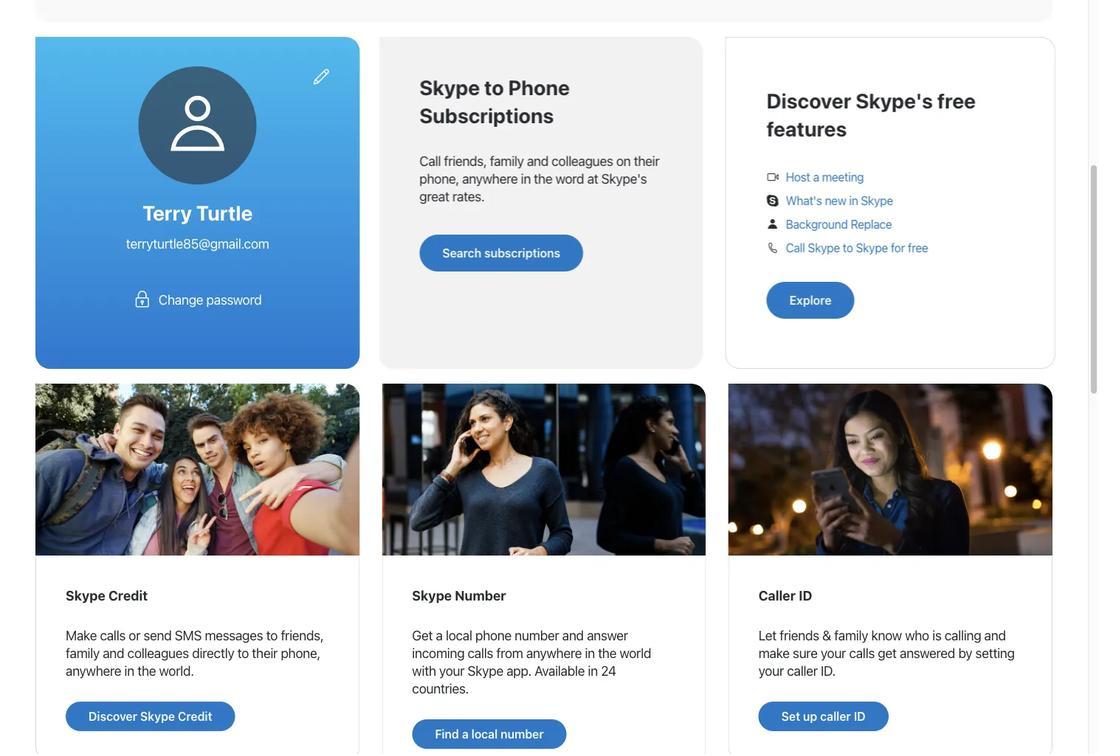 Task type: describe. For each thing, give the bounding box(es) containing it.
skype down  background replace
[[808, 241, 840, 255]]

call inside discover skype's free features region
[[786, 241, 805, 255]]

in down 'answer'
[[585, 645, 595, 661]]

and inside 'let friends & family know who is calling and make sure your calls get answered by setting your caller id.'
[[985, 628, 1006, 643]]

skype credit
[[66, 588, 148, 604]]

at
[[587, 171, 598, 187]]

countries.
[[412, 681, 469, 697]]

what's new in skype link
[[786, 194, 893, 208]]

family inside make calls or send sms messages to friends, family and colleagues directly to their phone, anywhere in the world.
[[66, 645, 100, 661]]

world.
[[159, 663, 194, 679]]

in inside discover skype's free features region
[[849, 194, 858, 208]]

who
[[905, 628, 929, 643]]

meeting
[[822, 170, 864, 184]]

family inside 'let friends & family know who is calling and make sure your calls get answered by setting your caller id.'
[[835, 628, 868, 643]]

0 horizontal spatial credit
[[108, 588, 148, 604]]

get
[[412, 628, 433, 643]]

 change password
[[134, 291, 262, 309]]

what's
[[786, 194, 822, 208]]

to right messages
[[266, 628, 278, 643]]

up
[[803, 710, 818, 724]]

find a local number
[[435, 728, 544, 742]]

terryturtle85@gmail.com
[[126, 236, 269, 251]]

skype up make
[[66, 588, 105, 604]]

send
[[144, 628, 172, 643]]

discover for discover skype's free features
[[767, 89, 851, 113]]

host a meeting link
[[786, 170, 864, 184]]

background
[[786, 217, 848, 231]]

number
[[455, 588, 506, 604]]

 background replace
[[767, 217, 892, 231]]

to down messages
[[237, 645, 249, 661]]

replace
[[851, 217, 892, 231]]

their inside make calls or send sms messages to friends, family and colleagues directly to their phone, anywhere in the world.
[[252, 645, 278, 661]]

24
[[601, 663, 616, 679]]


[[767, 219, 779, 230]]


[[164, 92, 232, 160]]

set
[[782, 710, 800, 724]]

terry turtle
[[142, 201, 253, 225]]

 
[[164, 68, 330, 160]]

world
[[620, 645, 651, 661]]

find a local number link
[[412, 720, 567, 749]]

friends, inside call friends, family and colleagues on their phone, anywhere in the word at skype's great rates.
[[444, 153, 487, 169]]

explore button
[[767, 282, 855, 319]]

a for find a local number
[[462, 728, 469, 742]]

id.
[[821, 663, 836, 679]]

let
[[759, 628, 777, 643]]

terry
[[142, 201, 192, 225]]

in inside call friends, family and colleagues on their phone, anywhere in the word at skype's great rates.
[[521, 171, 531, 187]]

skype's inside discover skype's free features
[[856, 89, 933, 113]]

skype's inside call friends, family and colleagues on their phone, anywhere in the word at skype's great rates.
[[602, 171, 647, 187]]

from
[[496, 645, 523, 661]]

to inside discover skype's free features region
[[843, 241, 853, 255]]

answered
[[900, 645, 955, 661]]

1 vertical spatial caller
[[820, 710, 851, 724]]

skype down replace
[[856, 241, 888, 255]]

&
[[822, 628, 831, 643]]

phone
[[508, 75, 570, 100]]

great
[[420, 188, 449, 204]]

skype number
[[412, 588, 506, 604]]

setting
[[976, 645, 1015, 661]]

skype inside button
[[140, 710, 175, 724]]

with
[[412, 663, 436, 679]]

their inside call friends, family and colleagues on their phone, anywhere in the word at skype's great rates.
[[634, 153, 660, 169]]

messages
[[205, 628, 263, 643]]

directly
[[192, 645, 234, 661]]

turtle
[[196, 201, 253, 225]]

friends, inside make calls or send sms messages to friends, family and colleagues directly to their phone, anywhere in the world.
[[281, 628, 324, 643]]

incoming
[[412, 645, 465, 661]]

 what's new in skype
[[767, 194, 893, 208]]


[[767, 242, 779, 254]]

get a local phone number and answer incoming calls from anywhere in the world with your skype app. available in 24 countries.
[[412, 628, 651, 697]]

and inside get a local phone number and answer incoming calls from anywhere in the world with your skype app. available in 24 countries.
[[562, 628, 584, 643]]

the inside get a local phone number and answer incoming calls from anywhere in the world with your skype app. available in 24 countries.
[[598, 645, 617, 661]]

is
[[933, 628, 942, 643]]

discover skype credit button
[[66, 702, 235, 732]]

make
[[66, 628, 97, 643]]

friends
[[780, 628, 819, 643]]

0 horizontal spatial free
[[908, 241, 928, 255]]

change
[[159, 292, 203, 308]]

word
[[556, 171, 584, 187]]

search subscriptions button
[[420, 235, 583, 272]]

local for phone
[[446, 628, 472, 643]]

get
[[878, 645, 897, 661]]

1 horizontal spatial your
[[759, 663, 784, 679]]

skype to phone subscriptions
[[420, 75, 570, 128]]

caller id
[[759, 588, 812, 604]]

subscriptions
[[484, 246, 560, 260]]



Task type: vqa. For each thing, say whether or not it's contained in the screenshot.
the topmost "Call"
yes



Task type: locate. For each thing, give the bounding box(es) containing it.
a
[[813, 170, 819, 184], [436, 628, 443, 643], [462, 728, 469, 742]]

the left word
[[534, 171, 553, 187]]

id
[[799, 588, 812, 604], [854, 710, 866, 724]]

anywhere up the rates.
[[462, 171, 518, 187]]

0 vertical spatial family
[[490, 153, 524, 169]]

search subscriptions
[[442, 246, 560, 260]]

new
[[825, 194, 847, 208]]

discover skype's free features
[[767, 89, 976, 141]]

1 horizontal spatial colleagues
[[552, 153, 613, 169]]

the inside make calls or send sms messages to friends, family and colleagues directly to their phone, anywhere in the world.
[[137, 663, 156, 679]]

0 horizontal spatial a
[[436, 628, 443, 643]]

0 vertical spatial call
[[420, 153, 441, 169]]

find
[[435, 728, 459, 742]]

app.
[[507, 663, 532, 679]]

caller inside 'let friends & family know who is calling and make sure your calls get answered by setting your caller id.'
[[787, 663, 818, 679]]

0 vertical spatial their
[[634, 153, 660, 169]]

set up caller id
[[782, 710, 866, 724]]

1 vertical spatial discover
[[89, 710, 137, 724]]

1 horizontal spatial calls
[[468, 645, 493, 661]]

calls
[[100, 628, 126, 643], [468, 645, 493, 661], [849, 645, 875, 661]]

calls left or
[[100, 628, 126, 643]]

2 horizontal spatial anywhere
[[526, 645, 582, 661]]

2 horizontal spatial the
[[598, 645, 617, 661]]

id right up
[[854, 710, 866, 724]]

anywhere
[[462, 171, 518, 187], [526, 645, 582, 661], [66, 663, 121, 679]]

 call skype to skype for free
[[767, 241, 928, 255]]

friends, up the rates.
[[444, 153, 487, 169]]

your up countries.
[[439, 663, 465, 679]]

1 vertical spatial colleagues
[[127, 645, 189, 661]]

the inside call friends, family and colleagues on their phone, anywhere in the word at skype's great rates.
[[534, 171, 553, 187]]

0 horizontal spatial friends,
[[281, 628, 324, 643]]

0 horizontal spatial anywhere
[[66, 663, 121, 679]]

0 vertical spatial discover
[[767, 89, 851, 113]]

their right on
[[634, 153, 660, 169]]

free
[[937, 89, 976, 113], [908, 241, 928, 255]]

discover
[[767, 89, 851, 113], [89, 710, 137, 724]]

family right &
[[835, 628, 868, 643]]

your
[[821, 645, 846, 661], [439, 663, 465, 679], [759, 663, 784, 679]]

or
[[129, 628, 140, 643]]

colleagues inside call friends, family and colleagues on their phone, anywhere in the word at skype's great rates.
[[552, 153, 613, 169]]

2 vertical spatial the
[[137, 663, 156, 679]]

let friends & family know who is calling and make sure your calls get answered by setting your caller id.
[[759, 628, 1015, 679]]

1 horizontal spatial phone,
[[420, 171, 459, 187]]


[[767, 171, 779, 183]]

features
[[767, 117, 847, 141]]

the
[[534, 171, 553, 187], [598, 645, 617, 661], [137, 663, 156, 679]]

0 horizontal spatial their
[[252, 645, 278, 661]]

credit
[[108, 588, 148, 604], [178, 710, 212, 724]]

on
[[616, 153, 631, 169]]

friends, right messages
[[281, 628, 324, 643]]

0 horizontal spatial family
[[66, 645, 100, 661]]

and left 'answer'
[[562, 628, 584, 643]]

your inside get a local phone number and answer incoming calls from anywhere in the world with your skype app. available in 24 countries.
[[439, 663, 465, 679]]

a right host
[[813, 170, 819, 184]]

search
[[442, 246, 482, 260]]

1 vertical spatial credit
[[178, 710, 212, 724]]

background replace link
[[786, 217, 892, 231]]

local for number
[[472, 728, 498, 742]]

2 vertical spatial a
[[462, 728, 469, 742]]

2 horizontal spatial your
[[821, 645, 846, 661]]

0 vertical spatial local
[[446, 628, 472, 643]]

1 vertical spatial their
[[252, 645, 278, 661]]

credit up or
[[108, 588, 148, 604]]

skype up replace
[[861, 194, 893, 208]]

2 vertical spatial anywhere
[[66, 663, 121, 679]]

skype down world.
[[140, 710, 175, 724]]

and inside call friends, family and colleagues on their phone, anywhere in the word at skype's great rates.
[[527, 153, 549, 169]]

call right 
[[786, 241, 805, 255]]

0 vertical spatial id
[[799, 588, 812, 604]]

0 vertical spatial colleagues
[[552, 153, 613, 169]]

discover for discover skype credit
[[89, 710, 137, 724]]

1 horizontal spatial anywhere
[[462, 171, 518, 187]]

calls left get
[[849, 645, 875, 661]]

1 vertical spatial family
[[835, 628, 868, 643]]

calling
[[945, 628, 981, 643]]

call up great
[[420, 153, 441, 169]]

number down app.
[[501, 728, 544, 742]]

family down make
[[66, 645, 100, 661]]

calls inside get a local phone number and answer incoming calls from anywhere in the world with your skype app. available in 24 countries.
[[468, 645, 493, 661]]

1 vertical spatial local
[[472, 728, 498, 742]]

colleagues down send
[[127, 645, 189, 661]]

sure
[[793, 645, 818, 661]]

1 vertical spatial free
[[908, 241, 928, 255]]

to down background replace link
[[843, 241, 853, 255]]

local up incoming
[[446, 628, 472, 643]]


[[313, 68, 330, 86]]

and inside make calls or send sms messages to friends, family and colleagues directly to their phone, anywhere in the world.
[[103, 645, 124, 661]]

a right get
[[436, 628, 443, 643]]

credit down world.
[[178, 710, 212, 724]]

0 horizontal spatial calls
[[100, 628, 126, 643]]

change password link
[[159, 292, 262, 308]]

in inside make calls or send sms messages to friends, family and colleagues directly to their phone, anywhere in the world.
[[124, 663, 134, 679]]

local inside get a local phone number and answer incoming calls from anywhere in the world with your skype app. available in 24 countries.
[[446, 628, 472, 643]]

in left word
[[521, 171, 531, 187]]

0 horizontal spatial call
[[420, 153, 441, 169]]

colleagues
[[552, 153, 613, 169], [127, 645, 189, 661]]

family inside call friends, family and colleagues on their phone, anywhere in the word at skype's great rates.
[[490, 153, 524, 169]]

0 horizontal spatial the
[[137, 663, 156, 679]]

0 horizontal spatial your
[[439, 663, 465, 679]]

0 vertical spatial free
[[937, 89, 976, 113]]

to
[[484, 75, 504, 100], [843, 241, 853, 255], [266, 628, 278, 643], [237, 645, 249, 661]]

call friends, family and colleagues on their phone, anywhere in the word at skype's great rates.
[[420, 153, 660, 204]]

skype
[[420, 75, 480, 100], [861, 194, 893, 208], [808, 241, 840, 255], [856, 241, 888, 255], [66, 588, 105, 604], [412, 588, 452, 604], [468, 663, 503, 679], [140, 710, 175, 724]]

1 horizontal spatial discover
[[767, 89, 851, 113]]

skype up subscriptions
[[420, 75, 480, 100]]

id right caller
[[799, 588, 812, 604]]

subscriptions
[[420, 103, 554, 128]]

skype up get
[[412, 588, 452, 604]]

and up setting
[[985, 628, 1006, 643]]

discover skype credit
[[89, 710, 212, 724]]

by
[[959, 645, 973, 661]]

0 vertical spatial the
[[534, 171, 553, 187]]

password
[[206, 292, 262, 308]]

2 horizontal spatial a
[[813, 170, 819, 184]]

a for get a local phone number and answer incoming calls from anywhere in the world with your skype app. available in 24 countries.
[[436, 628, 443, 643]]

number
[[515, 628, 559, 643], [501, 728, 544, 742]]

 host a meeting
[[767, 170, 864, 184]]

skype's
[[856, 89, 933, 113], [602, 171, 647, 187]]

1 horizontal spatial free
[[937, 89, 976, 113]]

phone
[[475, 628, 512, 643]]

1 horizontal spatial family
[[490, 153, 524, 169]]

number inside get a local phone number and answer incoming calls from anywhere in the world with your skype app. available in 24 countries.
[[515, 628, 559, 643]]

phone, inside make calls or send sms messages to friends, family and colleagues directly to their phone, anywhere in the world.
[[281, 645, 320, 661]]

anywhere inside make calls or send sms messages to friends, family and colleagues directly to their phone, anywhere in the world.
[[66, 663, 121, 679]]

calls inside 'let friends & family know who is calling and make sure your calls get answered by setting your caller id.'
[[849, 645, 875, 661]]


[[767, 195, 779, 207]]

1 horizontal spatial id
[[854, 710, 866, 724]]


[[134, 291, 151, 309]]

explore
[[790, 294, 832, 308]]

0 horizontal spatial discover
[[89, 710, 137, 724]]

0 vertical spatial skype's
[[856, 89, 933, 113]]

friends,
[[444, 153, 487, 169], [281, 628, 324, 643]]

local right find
[[472, 728, 498, 742]]

call inside call friends, family and colleagues on their phone, anywhere in the word at skype's great rates.
[[420, 153, 441, 169]]

1 vertical spatial id
[[854, 710, 866, 724]]

for
[[891, 241, 905, 255]]

host
[[786, 170, 810, 184]]

0 vertical spatial credit
[[108, 588, 148, 604]]

the down 'answer'
[[598, 645, 617, 661]]

calls down phone
[[468, 645, 493, 661]]

0 horizontal spatial caller
[[787, 663, 818, 679]]

anywhere up available
[[526, 645, 582, 661]]

1 vertical spatial the
[[598, 645, 617, 661]]

free inside discover skype's free features
[[937, 89, 976, 113]]

1 horizontal spatial call
[[786, 241, 805, 255]]

in left 24
[[588, 663, 598, 679]]

make
[[759, 645, 790, 661]]

caller
[[759, 588, 796, 604]]

skype inside get a local phone number and answer incoming calls from anywhere in the world with your skype app. available in 24 countries.
[[468, 663, 503, 679]]

1 vertical spatial skype's
[[602, 171, 647, 187]]

caller down sure
[[787, 663, 818, 679]]

discover inside button
[[89, 710, 137, 724]]

1 vertical spatial call
[[786, 241, 805, 255]]

and down subscriptions
[[527, 153, 549, 169]]

0 vertical spatial phone,
[[420, 171, 459, 187]]

2 horizontal spatial calls
[[849, 645, 875, 661]]

0 horizontal spatial id
[[799, 588, 812, 604]]

0 vertical spatial a
[[813, 170, 819, 184]]

make calls or send sms messages to friends, family and colleagues directly to their phone, anywhere in the world.
[[66, 628, 324, 679]]

2 horizontal spatial family
[[835, 628, 868, 643]]

credit inside discover skype credit button
[[178, 710, 212, 724]]

answer
[[587, 628, 628, 643]]

1 horizontal spatial a
[[462, 728, 469, 742]]

1 horizontal spatial friends,
[[444, 153, 487, 169]]

caller right up
[[820, 710, 851, 724]]

1 horizontal spatial skype's
[[856, 89, 933, 113]]

know
[[872, 628, 902, 643]]

phone,
[[420, 171, 459, 187], [281, 645, 320, 661]]

1 vertical spatial a
[[436, 628, 443, 643]]

0 horizontal spatial colleagues
[[127, 645, 189, 661]]

and
[[527, 153, 549, 169], [562, 628, 584, 643], [985, 628, 1006, 643], [103, 645, 124, 661]]

anywhere inside get a local phone number and answer incoming calls from anywhere in the world with your skype app. available in 24 countries.
[[526, 645, 582, 661]]

colleagues inside make calls or send sms messages to friends, family and colleagues directly to their phone, anywhere in the world.
[[127, 645, 189, 661]]

your up id.
[[821, 645, 846, 661]]

your down make
[[759, 663, 784, 679]]

discover inside discover skype's free features
[[767, 89, 851, 113]]

call
[[420, 153, 441, 169], [786, 241, 805, 255]]

1 vertical spatial number
[[501, 728, 544, 742]]

phone, inside call friends, family and colleagues on their phone, anywhere in the word at skype's great rates.
[[420, 171, 459, 187]]

0 horizontal spatial skype's
[[602, 171, 647, 187]]

discover skype's free features region
[[756, 67, 1025, 339]]

0 horizontal spatial phone,
[[281, 645, 320, 661]]

 link
[[305, 61, 338, 93]]

set up caller id link
[[759, 702, 889, 732]]

0 vertical spatial friends,
[[444, 153, 487, 169]]

anywhere inside call friends, family and colleagues on their phone, anywhere in the word at skype's great rates.
[[462, 171, 518, 187]]

calls inside make calls or send sms messages to friends, family and colleagues directly to their phone, anywhere in the world.
[[100, 628, 126, 643]]

1 horizontal spatial caller
[[820, 710, 851, 724]]

0 vertical spatial caller
[[787, 663, 818, 679]]

1 vertical spatial phone,
[[281, 645, 320, 661]]

1 horizontal spatial credit
[[178, 710, 212, 724]]

1 vertical spatial friends,
[[281, 628, 324, 643]]

available
[[535, 663, 585, 679]]

caller
[[787, 663, 818, 679], [820, 710, 851, 724]]

family down subscriptions
[[490, 153, 524, 169]]

a inside the find a local number link
[[462, 728, 469, 742]]

a right find
[[462, 728, 469, 742]]

sms
[[175, 628, 202, 643]]

their down messages
[[252, 645, 278, 661]]

the left world.
[[137, 663, 156, 679]]

0 vertical spatial anywhere
[[462, 171, 518, 187]]

a inside discover skype's free features region
[[813, 170, 819, 184]]

in down or
[[124, 663, 134, 679]]

anywhere down make
[[66, 663, 121, 679]]

number up from
[[515, 628, 559, 643]]

and down skype credit
[[103, 645, 124, 661]]

skype inside the skype to phone subscriptions
[[420, 75, 480, 100]]

to inside the skype to phone subscriptions
[[484, 75, 504, 100]]

2 vertical spatial family
[[66, 645, 100, 661]]

colleagues up at
[[552, 153, 613, 169]]

family
[[490, 153, 524, 169], [835, 628, 868, 643], [66, 645, 100, 661]]

rates.
[[453, 188, 485, 204]]

call skype to skype for free link
[[786, 241, 928, 255]]

skype down from
[[468, 663, 503, 679]]

1 horizontal spatial the
[[534, 171, 553, 187]]

in right the new
[[849, 194, 858, 208]]

1 vertical spatial anywhere
[[526, 645, 582, 661]]

0 vertical spatial number
[[515, 628, 559, 643]]

a inside get a local phone number and answer incoming calls from anywhere in the world with your skype app. available in 24 countries.
[[436, 628, 443, 643]]

to up subscriptions
[[484, 75, 504, 100]]

local
[[446, 628, 472, 643], [472, 728, 498, 742]]

1 horizontal spatial their
[[634, 153, 660, 169]]



